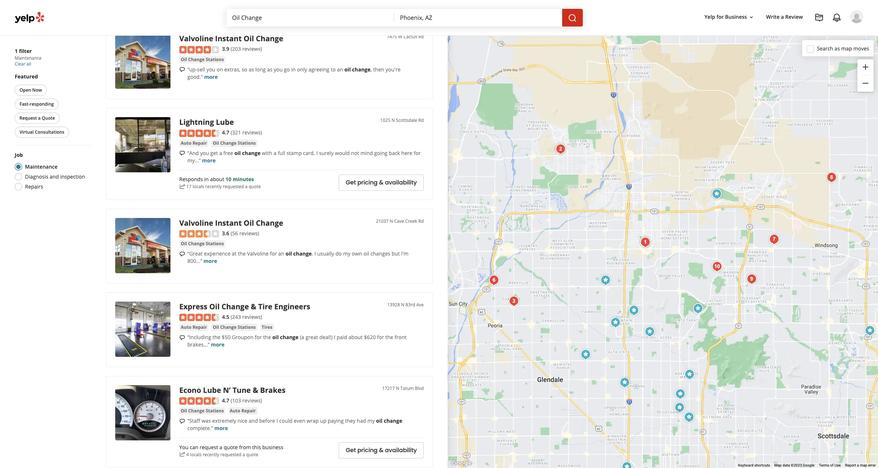 Task type: describe. For each thing, give the bounding box(es) containing it.
, then you're good."
[[188, 66, 401, 80]]

econo lube n' tune & brakes image
[[767, 232, 782, 247]]

moves
[[854, 45, 870, 52]]

diagnosis
[[25, 173, 48, 180]]

Find text field
[[232, 14, 389, 22]]

©2023
[[791, 464, 803, 468]]

change left "then"
[[352, 66, 371, 73]]

more for experience
[[204, 258, 217, 265]]

so
[[242, 66, 248, 73]]

16 trending v2 image
[[179, 452, 185, 458]]

stations for the oil change stations link under (243
[[238, 324, 256, 330]]

paid
[[337, 334, 347, 341]]

valvoline for 3.9 (203 reviews)
[[179, 34, 213, 44]]

"including
[[188, 334, 211, 341]]

keyboard
[[739, 464, 754, 468]]

featured group
[[13, 73, 91, 139]]

great
[[306, 334, 318, 341]]

4.7 (321 reviews)
[[222, 129, 262, 136]]

on
[[217, 66, 223, 73]]

oil change stations up was
[[181, 408, 224, 414]]

do
[[336, 250, 342, 257]]

review
[[786, 13, 804, 20]]

quote for econo
[[246, 452, 258, 458]]

n for express oil change & tire engineers
[[401, 302, 405, 308]]

auto repair for lightning
[[181, 140, 207, 146]]

oil change stations button for the oil change stations link underneath 3.6 star rating image
[[179, 240, 225, 248]]

3a automotive & diesel repair image
[[643, 325, 657, 339]]

yelp for business button
[[702, 10, 758, 24]]

neto auto sales & repair image
[[627, 303, 642, 318]]

and inside option group
[[50, 173, 59, 180]]

"staff
[[188, 417, 200, 424]]

econo lube n' tune & brakes
[[179, 385, 286, 395]]

blvd
[[415, 385, 424, 391]]

car tech image
[[863, 323, 878, 338]]

you're
[[386, 66, 401, 73]]

get pricing & availability for econo lube n' tune & brakes
[[346, 446, 417, 455]]

83rd
[[406, 302, 415, 308]]

change down 3.9 star rating 'image'
[[188, 56, 205, 62]]

valvoline for 3.6 (56 reviews)
[[179, 218, 213, 228]]

commercial radiator service image
[[620, 460, 635, 468]]

oil change stations down 3.6 star rating image
[[181, 241, 224, 247]]

for inside button
[[717, 13, 724, 20]]

wrap
[[307, 417, 319, 424]]

lube for lightning
[[216, 117, 234, 127]]

4.7 star rating image for econo
[[179, 398, 219, 405]]

extras,
[[224, 66, 241, 73]]

and inside "staff was extremely nice and before i could even wrap up paying they had my oil change complete." more
[[249, 417, 258, 424]]

virtual consultations button
[[15, 127, 69, 138]]

a down minutes
[[245, 184, 248, 190]]

request a quote button
[[15, 113, 60, 124]]

1 filter maintenance clear all
[[15, 48, 42, 67]]

the left $50
[[213, 334, 221, 341]]

the inside (a great deal!) i paid about $620 for the front brakes..."
[[386, 334, 394, 341]]

17
[[186, 184, 192, 190]]

lube for econo
[[203, 385, 221, 395]]

agreeing
[[309, 66, 330, 73]]

would
[[335, 149, 350, 156]]

16 chevron down v2 image
[[749, 14, 755, 20]]

13928
[[388, 302, 400, 308]]

1025 n scottsdale rd
[[381, 117, 424, 123]]

16 trending v2 image
[[179, 184, 185, 190]]

4.7 for lightning
[[222, 129, 229, 136]]

terms of use link
[[820, 464, 841, 468]]

christian brothers automotive - happy valley image
[[554, 142, 568, 157]]

change left (a
[[280, 334, 299, 341]]

stations for the oil change stations link above was
[[206, 408, 224, 414]]

deal!)
[[320, 334, 333, 341]]

diagnosis and inspection
[[25, 173, 85, 180]]

business
[[726, 13, 748, 20]]

report a map error link
[[846, 464, 877, 468]]

change up "staff
[[188, 408, 205, 414]]

the down tires link
[[263, 334, 271, 341]]

repair for lightning
[[193, 140, 207, 146]]

reviews) for 4.7 (321 reviews)
[[243, 129, 262, 136]]

lightning lube link
[[179, 117, 234, 127]]

1 vertical spatial maintenance
[[25, 163, 58, 170]]

oil down 4.5 star rating image
[[213, 324, 219, 330]]

oil down econo at left
[[181, 408, 187, 414]]

4.5 star rating image
[[179, 314, 219, 321]]

change left the usually
[[294, 250, 312, 257]]

more for you
[[202, 157, 216, 164]]

0 vertical spatial maintenance
[[15, 55, 42, 61]]

reviews) for 4.5 (243 reviews)
[[243, 313, 262, 320]]

clear
[[15, 61, 25, 67]]

oil inside . i usually do my own oil changes but i'm 800..."
[[364, 250, 369, 257]]

3.9 star rating image
[[179, 46, 219, 53]]

oil right to
[[345, 66, 351, 73]]

zoom out image
[[862, 79, 871, 88]]

more link for experience
[[204, 258, 217, 265]]

reviews) for 3.6 (56 reviews)
[[240, 230, 259, 237]]

japanese automotive image
[[618, 375, 632, 390]]

w
[[399, 34, 403, 40]]

oil down tires link
[[273, 334, 279, 341]]

but
[[392, 250, 400, 257]]

for inside with a full stamp card. i surely would not mind going back here for my..."
[[414, 149, 421, 156]]

16 speech v2 image for express
[[179, 335, 185, 341]]

"up-
[[188, 66, 197, 73]]

notifications image
[[833, 13, 842, 22]]

valvoline instant oil change image
[[710, 187, 725, 202]]

at
[[232, 250, 237, 257]]

17 locals recently requested a quote
[[186, 184, 261, 190]]

get
[[210, 149, 218, 156]]

terms of use
[[820, 464, 841, 468]]

2 vertical spatial auto
[[230, 408, 240, 414]]

a inside button
[[38, 115, 41, 121]]

yelp for business
[[705, 13, 748, 20]]

change up 3.9 (203 reviews)
[[256, 34, 283, 44]]

you left get
[[200, 149, 209, 156]]

21037
[[376, 218, 389, 224]]

1
[[15, 48, 18, 55]]

0 vertical spatial an
[[337, 66, 343, 73]]

oil change stations link down 3.6 star rating image
[[179, 240, 225, 248]]

a up 4 locals recently requested a quote
[[220, 444, 222, 451]]

job
[[15, 151, 23, 158]]

search as map moves
[[818, 45, 870, 52]]

0 vertical spatial in
[[291, 66, 296, 73]]

more for sell
[[204, 73, 218, 80]]

valvoline instant oil change for (56 reviews)
[[179, 218, 283, 228]]

oil change stations link up was
[[179, 407, 225, 415]]

repairs
[[25, 183, 43, 190]]

change up (243
[[222, 302, 249, 312]]

change up the 3.6 (56 reviews)
[[256, 218, 283, 228]]

tires
[[262, 324, 273, 330]]

free
[[224, 149, 233, 156]]

a down from
[[243, 452, 245, 458]]

16 speech v2 image for lightning
[[179, 150, 185, 156]]

go
[[284, 66, 290, 73]]

projects image
[[815, 13, 824, 22]]

responding
[[30, 101, 54, 107]]

kelly clark automotive specialists image
[[683, 367, 697, 382]]

.
[[312, 250, 313, 257]]

tune
[[233, 385, 251, 395]]

back
[[389, 149, 400, 156]]

oil change stations button for the oil change stations link above was
[[179, 407, 225, 415]]

could
[[279, 417, 293, 424]]

3 rd from the top
[[419, 218, 424, 224]]

auto for express
[[181, 324, 192, 330]]

open now
[[20, 87, 42, 93]]

oil change stations button for the oil change stations link above sell
[[179, 56, 225, 63]]

17217
[[382, 385, 395, 391]]

scott's phoenix auto image
[[673, 400, 687, 415]]

econo lube n' tune & brakes image
[[115, 385, 171, 440]]

oil inside "staff was extremely nice and before i could even wrap up paying they had my oil change complete." more
[[376, 417, 383, 424]]

availability for lightning lube
[[385, 178, 417, 187]]

map for error
[[861, 464, 868, 468]]

oil right free
[[235, 149, 241, 156]]

brakes..."
[[188, 341, 210, 348]]

map
[[775, 464, 782, 468]]

auto repair button for express
[[179, 324, 208, 331]]

card.
[[303, 149, 315, 156]]

good."
[[188, 73, 203, 80]]

a right the write
[[782, 13, 785, 20]]

instant for 3.6
[[215, 218, 242, 228]]

more link for you
[[202, 157, 216, 164]]

oil down 3.9 star rating 'image'
[[181, 56, 187, 62]]

even
[[294, 417, 306, 424]]

cactus
[[404, 34, 417, 40]]

paying
[[328, 417, 344, 424]]

3.6
[[222, 230, 229, 237]]

thunderbird automotive specialists image
[[599, 273, 613, 288]]

oil change stations up sell
[[181, 56, 224, 62]]

change up $50
[[220, 324, 237, 330]]

availability for econo lube n' tune & brakes
[[385, 446, 417, 455]]

oil up the 3.6 (56 reviews)
[[244, 218, 254, 228]]

none field find
[[232, 14, 389, 22]]

"great experience at the valvoline for an oil change
[[188, 250, 312, 257]]

request
[[20, 115, 37, 121]]

oil up 16 speech v2 image at the bottom
[[181, 241, 187, 247]]

oil up get
[[213, 140, 219, 146]]

stations for the oil change stations link underneath (321
[[238, 140, 256, 146]]

4.7 star rating image for lightning
[[179, 130, 219, 137]]

21037 n cave creek rd
[[376, 218, 424, 224]]

express oil change & tire engineers image
[[487, 273, 502, 288]]

repair for express
[[193, 324, 207, 330]]

auto repair for express
[[181, 324, 207, 330]]

reviews) for 4.7 (103 reviews)
[[243, 397, 262, 404]]

inspection
[[60, 173, 85, 180]]

you left on
[[207, 66, 216, 73]]

change up free
[[220, 140, 237, 146]]

oil change stations down (321
[[213, 140, 256, 146]]

report a map error
[[846, 464, 877, 468]]

i inside (a great deal!) i paid about $620 for the front brakes..."
[[334, 334, 336, 341]]

experience
[[204, 250, 231, 257]]

was
[[202, 417, 211, 424]]

auto repair link for lightning
[[179, 139, 208, 147]]

3.6 star rating image
[[179, 230, 219, 238]]

,
[[371, 66, 372, 73]]

my inside "staff was extremely nice and before i could even wrap up paying they had my oil change complete." more
[[368, 417, 375, 424]]

$620
[[364, 334, 376, 341]]

3.6 (56 reviews)
[[222, 230, 259, 237]]

(321
[[231, 129, 241, 136]]



Task type: vqa. For each thing, say whether or not it's contained in the screenshot.
Good associated with Good for Kids
no



Task type: locate. For each thing, give the bounding box(es) containing it.
search image
[[568, 13, 577, 22]]

lightning
[[179, 117, 214, 127]]

0 vertical spatial 4.7 star rating image
[[179, 130, 219, 137]]

write a review link
[[764, 10, 807, 24]]

more link down extremely on the bottom of the page
[[215, 425, 228, 432]]

0 vertical spatial auto repair link
[[179, 139, 208, 147]]

2 vertical spatial quote
[[246, 452, 258, 458]]

requested for econo
[[221, 452, 242, 458]]

aaa phoenix 7th street auto repair center image
[[673, 387, 688, 402]]

maintenance
[[15, 55, 42, 61], [25, 163, 58, 170]]

2 vertical spatial auto repair button
[[228, 407, 257, 415]]

2 rd from the top
[[419, 117, 424, 123]]

data
[[783, 464, 791, 468]]

(203
[[231, 45, 241, 52]]

auto repair link for express
[[179, 324, 208, 331]]

stations
[[206, 56, 224, 62], [238, 140, 256, 146], [206, 241, 224, 247], [238, 324, 256, 330], [206, 408, 224, 414]]

reviews) for 3.9 (203 reviews)
[[243, 45, 262, 52]]

16 speech v2 image for econo
[[179, 418, 185, 424]]

4.7 for econo
[[222, 397, 229, 404]]

pricing for lightning lube
[[358, 178, 378, 187]]

about inside (a great deal!) i paid about $620 for the front brakes..."
[[349, 334, 363, 341]]

1 vertical spatial map
[[861, 464, 868, 468]]

1 vertical spatial instant
[[215, 218, 242, 228]]

oil
[[244, 34, 254, 44], [181, 56, 187, 62], [213, 140, 219, 146], [244, 218, 254, 228], [181, 241, 187, 247], [209, 302, 220, 312], [213, 324, 219, 330], [181, 408, 187, 414]]

with
[[262, 149, 272, 156]]

1 vertical spatial lube
[[203, 385, 221, 395]]

zoom in image
[[862, 63, 871, 71]]

oil left the .
[[286, 250, 292, 257]]

locals down can
[[190, 452, 202, 458]]

tire
[[258, 302, 273, 312]]

christian brothers automotive - north scottsdale image
[[825, 170, 839, 185]]

0 vertical spatial instant
[[215, 34, 242, 44]]

Near text field
[[400, 14, 557, 22]]

n for valvoline instant oil change
[[390, 218, 393, 224]]

7475 w cactus rd
[[387, 34, 424, 40]]

3.9
[[222, 45, 229, 52]]

0 vertical spatial availability
[[385, 178, 417, 187]]

1 horizontal spatial map
[[861, 464, 868, 468]]

4 16 speech v2 image from the top
[[179, 418, 185, 424]]

0 vertical spatial auto
[[181, 140, 192, 146]]

i inside with a full stamp card. i surely would not mind going back here for my..."
[[317, 149, 318, 156]]

responds
[[179, 176, 203, 183]]

tires link
[[260, 324, 274, 331]]

get for econo lube n' tune & brakes
[[346, 446, 356, 455]]

"and
[[188, 149, 199, 156]]

ave
[[417, 302, 424, 308]]

group
[[858, 59, 874, 92]]

more
[[204, 73, 218, 80], [202, 157, 216, 164], [204, 258, 217, 265], [211, 341, 225, 348], [215, 425, 228, 432]]

all
[[27, 61, 31, 67]]

valvoline up 3.6 star rating image
[[179, 218, 213, 228]]

more link for sell
[[204, 73, 218, 80]]

oil change stations button for the oil change stations link underneath (321
[[211, 139, 257, 147]]

1 horizontal spatial in
[[291, 66, 296, 73]]

get pricing & availability button down "had"
[[339, 442, 424, 459]]

1 get pricing & availability from the top
[[346, 178, 417, 187]]

oil up 3.9 (203 reviews)
[[244, 34, 254, 44]]

2 get pricing & availability button from the top
[[339, 442, 424, 459]]

4.7 left (103
[[222, 397, 229, 404]]

and right diagnosis
[[50, 173, 59, 180]]

3 16 speech v2 image from the top
[[179, 335, 185, 341]]

instant for 3.9
[[215, 34, 242, 44]]

auto
[[181, 140, 192, 146], [181, 324, 192, 330], [230, 408, 240, 414]]

0 vertical spatial valvoline instant oil change
[[179, 34, 283, 44]]

oil change stations button down 3.6 star rating image
[[179, 240, 225, 248]]

a left full
[[274, 149, 277, 156]]

you
[[207, 66, 216, 73], [274, 66, 283, 73], [200, 149, 209, 156]]

0 vertical spatial about
[[210, 176, 224, 183]]

repair up nice
[[242, 408, 256, 414]]

0 horizontal spatial my
[[343, 250, 351, 257]]

oil change stations link up sell
[[179, 56, 225, 63]]

1 vertical spatial and
[[249, 417, 258, 424]]

i inside . i usually do my own oil changes but i'm 800..."
[[315, 250, 316, 257]]

google image
[[450, 459, 474, 468]]

2 availability from the top
[[385, 446, 417, 455]]

recently
[[205, 184, 222, 190], [203, 452, 219, 458]]

10
[[226, 176, 232, 183]]

use
[[835, 464, 841, 468]]

groupon
[[232, 334, 254, 341]]

map for moves
[[842, 45, 853, 52]]

for inside (a great deal!) i paid about $620 for the front brakes..."
[[377, 334, 384, 341]]

this
[[252, 444, 261, 451]]

oil change stations link down (321
[[211, 139, 257, 147]]

valvoline instant oil change
[[179, 34, 283, 44], [179, 218, 283, 228]]

2 vertical spatial auto repair
[[230, 408, 256, 414]]

n for econo lube n' tune & brakes
[[396, 385, 400, 391]]

more for the
[[211, 341, 225, 348]]

auto repair link up nice
[[228, 407, 257, 415]]

keyboard shortcuts
[[739, 464, 771, 468]]

2 vertical spatial auto repair link
[[228, 407, 257, 415]]

i left paid at the bottom left
[[334, 334, 336, 341]]

oil change stations
[[181, 56, 224, 62], [213, 140, 256, 146], [181, 241, 224, 247], [213, 324, 256, 330], [181, 408, 224, 414]]

map region
[[402, 0, 879, 468]]

my..."
[[188, 157, 201, 164]]

n'
[[223, 385, 231, 395]]

my right "had"
[[368, 417, 375, 424]]

1 horizontal spatial about
[[349, 334, 363, 341]]

you can request a quote from this business
[[179, 444, 284, 451]]

requested for lightning
[[223, 184, 244, 190]]

1 vertical spatial availability
[[385, 446, 417, 455]]

oil change stations button for the oil change stations link under (243
[[211, 324, 257, 331]]

econo
[[179, 385, 201, 395]]

pricing for econo lube n' tune & brakes
[[358, 446, 378, 455]]

you
[[179, 444, 189, 451]]

in
[[291, 66, 296, 73], [204, 176, 209, 183]]

recently for econo
[[203, 452, 219, 458]]

2 none field from the left
[[400, 14, 557, 22]]

0 vertical spatial repair
[[193, 140, 207, 146]]

express oil change & tire engineers link
[[179, 302, 310, 312]]

sammy's auto service image
[[579, 347, 593, 362]]

valvoline right at
[[247, 250, 269, 257]]

mind
[[361, 149, 373, 156]]

change
[[256, 34, 283, 44], [188, 56, 205, 62], [220, 140, 237, 146], [256, 218, 283, 228], [188, 241, 205, 247], [222, 302, 249, 312], [220, 324, 237, 330], [188, 408, 205, 414]]

rd right creek
[[419, 218, 424, 224]]

open now button
[[15, 85, 47, 96]]

1 none field from the left
[[232, 14, 389, 22]]

about up 17 locals recently requested a quote
[[210, 176, 224, 183]]

now
[[32, 87, 42, 93]]

1 vertical spatial valvoline instant oil change link
[[179, 218, 283, 228]]

business
[[263, 444, 284, 451]]

change left with
[[242, 149, 261, 156]]

recently down responds in about 10 minutes
[[205, 184, 222, 190]]

recently down request
[[203, 452, 219, 458]]

0 horizontal spatial about
[[210, 176, 224, 183]]

a right report
[[858, 464, 860, 468]]

16 speech v2 image
[[179, 251, 185, 257]]

n right 17217
[[396, 385, 400, 391]]

0 vertical spatial my
[[343, 250, 351, 257]]

quote down this
[[246, 452, 258, 458]]

4.7 star rating image down lightning
[[179, 130, 219, 137]]

1 vertical spatial auto
[[181, 324, 192, 330]]

16 speech v2 image left "staff
[[179, 418, 185, 424]]

as right long
[[267, 66, 273, 73]]

christina o. image
[[851, 10, 864, 23]]

1 vertical spatial auto repair
[[181, 324, 207, 330]]

get pricing & availability for lightning lube
[[346, 178, 417, 187]]

16 speech v2 image left the "including
[[179, 335, 185, 341]]

stamp
[[287, 149, 302, 156]]

0 vertical spatial quote
[[249, 184, 261, 190]]

1 availability from the top
[[385, 178, 417, 187]]

2 vertical spatial valvoline
[[247, 250, 269, 257]]

oil
[[345, 66, 351, 73], [235, 149, 241, 156], [286, 250, 292, 257], [364, 250, 369, 257], [273, 334, 279, 341], [376, 417, 383, 424]]

0 horizontal spatial and
[[50, 173, 59, 180]]

1 4.7 from the top
[[222, 129, 229, 136]]

lowery's garage image
[[710, 259, 725, 274]]

valvoline instant oil change image
[[115, 34, 171, 89], [710, 187, 725, 202], [115, 218, 171, 273], [507, 294, 522, 309]]

0 vertical spatial auto repair button
[[179, 139, 208, 147]]

valvoline instant oil change link up (203
[[179, 34, 283, 44]]

the left front at the left
[[386, 334, 394, 341]]

0 vertical spatial recently
[[205, 184, 222, 190]]

1 vertical spatial valvoline instant oil change
[[179, 218, 283, 228]]

map left error
[[861, 464, 868, 468]]

1 pricing from the top
[[358, 178, 378, 187]]

auto repair button for lightning
[[179, 139, 208, 147]]

keyboard shortcuts button
[[739, 463, 771, 468]]

1 valvoline instant oil change link from the top
[[179, 34, 283, 44]]

a inside with a full stamp card. i surely would not mind going back here for my..."
[[274, 149, 277, 156]]

front
[[395, 334, 407, 341]]

1 vertical spatial requested
[[221, 452, 242, 458]]

repair down 4.5 star rating image
[[193, 324, 207, 330]]

availability
[[385, 178, 417, 187], [385, 446, 417, 455]]

rd
[[419, 34, 424, 40], [419, 117, 424, 123], [419, 218, 424, 224]]

pricing down "had"
[[358, 446, 378, 455]]

maintenance up diagnosis
[[25, 163, 58, 170]]

repair up "and
[[193, 140, 207, 146]]

1 vertical spatial get pricing & availability
[[346, 446, 417, 455]]

0 vertical spatial 4.7
[[222, 129, 229, 136]]

valvoline instant oil change link for (56 reviews)
[[179, 218, 283, 228]]

more down extremely on the bottom of the page
[[215, 425, 228, 432]]

1 get from the top
[[346, 178, 356, 187]]

1 vertical spatial locals
[[190, 452, 202, 458]]

0 vertical spatial get
[[346, 178, 356, 187]]

2 vertical spatial rd
[[419, 218, 424, 224]]

a right get
[[219, 149, 222, 156]]

quote for lightning
[[249, 184, 261, 190]]

get down not
[[346, 178, 356, 187]]

2 pricing from the top
[[358, 446, 378, 455]]

1 vertical spatial my
[[368, 417, 375, 424]]

17217 n tatum blvd
[[382, 385, 424, 391]]

1 vertical spatial in
[[204, 176, 209, 183]]

more inside "staff was extremely nice and before i could even wrap up paying they had my oil change complete." more
[[215, 425, 228, 432]]

oil change stations button up sell
[[179, 56, 225, 63]]

i inside "staff was extremely nice and before i could even wrap up paying they had my oil change complete." more
[[277, 417, 278, 424]]

change up "great
[[188, 241, 205, 247]]

0 vertical spatial valvoline instant oil change link
[[179, 34, 283, 44]]

oil up 4.5 star rating image
[[209, 302, 220, 312]]

(56
[[231, 230, 238, 237]]

stations up was
[[206, 408, 224, 414]]

valvoline instant oil change link for (203 reviews)
[[179, 34, 283, 44]]

0 horizontal spatial map
[[842, 45, 853, 52]]

here
[[402, 149, 413, 156]]

with a full stamp card. i surely would not mind going back here for my..."
[[188, 149, 421, 164]]

1 vertical spatial repair
[[193, 324, 207, 330]]

rd right scottsdale on the top left
[[419, 117, 424, 123]]

0 vertical spatial auto repair
[[181, 140, 207, 146]]

0 vertical spatial valvoline
[[179, 34, 213, 44]]

2 vertical spatial repair
[[242, 408, 256, 414]]

consultations
[[35, 129, 64, 135]]

rd for lightning lube
[[419, 117, 424, 123]]

1 horizontal spatial and
[[249, 417, 258, 424]]

0 horizontal spatial as
[[249, 66, 254, 73]]

auto repair up "and
[[181, 140, 207, 146]]

n left 83rd
[[401, 302, 405, 308]]

yelp
[[705, 13, 716, 20]]

1 vertical spatial recently
[[203, 452, 219, 458]]

1 vertical spatial an
[[278, 250, 284, 257]]

none field near
[[400, 14, 557, 22]]

0 vertical spatial and
[[50, 173, 59, 180]]

google
[[804, 464, 815, 468]]

featured
[[15, 73, 38, 80]]

0 vertical spatial pricing
[[358, 178, 378, 187]]

0 vertical spatial map
[[842, 45, 853, 52]]

1 horizontal spatial my
[[368, 417, 375, 424]]

more link for was
[[215, 425, 228, 432]]

auto repair link up "and
[[179, 139, 208, 147]]

reviews) right (321
[[243, 129, 262, 136]]

"staff was extremely nice and before i could even wrap up paying they had my oil change complete." more
[[188, 417, 403, 432]]

oil change stations button down (321
[[211, 139, 257, 147]]

grease monkey image
[[638, 235, 653, 250], [638, 235, 653, 250], [745, 272, 760, 287]]

(243
[[231, 313, 241, 320]]

2 horizontal spatial as
[[835, 45, 841, 52]]

in right 'responds'
[[204, 176, 209, 183]]

stations for the oil change stations link underneath 3.6 star rating image
[[206, 241, 224, 247]]

16 speech v2 image
[[179, 67, 185, 73], [179, 150, 185, 156], [179, 335, 185, 341], [179, 418, 185, 424]]

locals for lightning
[[193, 184, 204, 190]]

1 horizontal spatial an
[[337, 66, 343, 73]]

1 16 speech v2 image from the top
[[179, 67, 185, 73]]

0 vertical spatial locals
[[193, 184, 204, 190]]

reviews) down tune
[[243, 397, 262, 404]]

stations for the oil change stations link above sell
[[206, 56, 224, 62]]

an right to
[[337, 66, 343, 73]]

not
[[351, 149, 359, 156]]

0 horizontal spatial in
[[204, 176, 209, 183]]

of
[[831, 464, 834, 468]]

0 horizontal spatial none field
[[232, 14, 389, 22]]

locals for econo
[[190, 452, 202, 458]]

valvoline instant oil change link
[[179, 34, 283, 44], [179, 218, 283, 228]]

i left "could"
[[277, 417, 278, 424]]

nice
[[238, 417, 248, 424]]

stations up on
[[206, 56, 224, 62]]

more link for the
[[211, 341, 225, 348]]

a
[[782, 13, 785, 20], [38, 115, 41, 121], [219, 149, 222, 156], [274, 149, 277, 156], [245, 184, 248, 190], [220, 444, 222, 451], [243, 452, 245, 458], [858, 464, 860, 468]]

recently for lightning
[[205, 184, 222, 190]]

1 horizontal spatial none field
[[400, 14, 557, 22]]

1 4.7 star rating image from the top
[[179, 130, 219, 137]]

more link down get
[[202, 157, 216, 164]]

2 get pricing & availability from the top
[[346, 446, 417, 455]]

an left the .
[[278, 250, 284, 257]]

from
[[239, 444, 251, 451]]

get pricing & availability button for econo lube n' tune & brakes
[[339, 442, 424, 459]]

my inside . i usually do my own oil changes but i'm 800..."
[[343, 250, 351, 257]]

instant up 3.6
[[215, 218, 242, 228]]

reviews)
[[243, 45, 262, 52], [243, 129, 262, 136], [240, 230, 259, 237], [243, 313, 262, 320], [243, 397, 262, 404]]

oil change stations button down (243
[[211, 324, 257, 331]]

minutes
[[233, 176, 254, 183]]

13928 n 83rd ave
[[388, 302, 424, 308]]

1 vertical spatial 4.7
[[222, 397, 229, 404]]

map left moves
[[842, 45, 853, 52]]

1 vertical spatial about
[[349, 334, 363, 341]]

0 vertical spatial lube
[[216, 117, 234, 127]]

2 get from the top
[[346, 446, 356, 455]]

oil change stations link
[[179, 56, 225, 63], [211, 139, 257, 147], [179, 240, 225, 248], [211, 324, 257, 331], [179, 407, 225, 415]]

request a quote
[[20, 115, 55, 121]]

0 horizontal spatial an
[[278, 250, 284, 257]]

more link down experience at bottom
[[204, 258, 217, 265]]

None field
[[232, 14, 389, 22], [400, 14, 557, 22]]

requested down 'you can request a quote from this business'
[[221, 452, 242, 458]]

engineers
[[275, 302, 310, 312]]

0 vertical spatial requested
[[223, 184, 244, 190]]

1 vertical spatial get
[[346, 446, 356, 455]]

1 get pricing & availability button from the top
[[339, 174, 424, 191]]

changes
[[371, 250, 391, 257]]

express oil change & tire engineers image
[[115, 302, 171, 357]]

requested down '10'
[[223, 184, 244, 190]]

2 instant from the top
[[215, 218, 242, 228]]

16 speech v2 image left "and
[[179, 150, 185, 156]]

discount tire image
[[608, 315, 623, 330]]

2 4.7 from the top
[[222, 397, 229, 404]]

1 vertical spatial auto repair button
[[179, 324, 208, 331]]

get pricing & availability button for lightning lube
[[339, 174, 424, 191]]

you left go
[[274, 66, 283, 73]]

my
[[343, 250, 351, 257], [368, 417, 375, 424]]

get for lightning lube
[[346, 178, 356, 187]]

1 instant from the top
[[215, 34, 242, 44]]

2 16 speech v2 image from the top
[[179, 150, 185, 156]]

2 valvoline instant oil change link from the top
[[179, 218, 283, 228]]

1 vertical spatial rd
[[419, 117, 424, 123]]

reviews) right (56
[[240, 230, 259, 237]]

change right "had"
[[384, 417, 403, 424]]

&
[[379, 178, 384, 187], [251, 302, 256, 312], [253, 385, 258, 395], [379, 446, 384, 455]]

oil change stations link down (243
[[211, 324, 257, 331]]

lightning lube image
[[115, 117, 171, 172]]

1 vertical spatial get pricing & availability button
[[339, 442, 424, 459]]

valvoline instant oil change for (203 reviews)
[[179, 34, 283, 44]]

more down get
[[202, 157, 216, 164]]

1 vertical spatial 4.7 star rating image
[[179, 398, 219, 405]]

None search field
[[226, 9, 585, 27]]

amc automotive image
[[682, 410, 697, 425]]

more link down $50
[[211, 341, 225, 348]]

cave
[[395, 218, 404, 224]]

n for lightning lube
[[392, 117, 395, 123]]

2 valvoline instant oil change from the top
[[179, 218, 283, 228]]

0 vertical spatial get pricing & availability button
[[339, 174, 424, 191]]

an
[[337, 66, 343, 73], [278, 250, 284, 257]]

write a review
[[767, 13, 804, 20]]

valvoline instant oil change up (203
[[179, 34, 283, 44]]

1 vertical spatial valvoline
[[179, 218, 213, 228]]

valvoline up 3.9 star rating 'image'
[[179, 34, 213, 44]]

to
[[331, 66, 336, 73]]

econo lube n' tune & brakes link
[[179, 385, 286, 395]]

n right '1025'
[[392, 117, 395, 123]]

"great
[[188, 250, 203, 257]]

1 vertical spatial quote
[[224, 444, 238, 451]]

option group containing job
[[13, 151, 91, 193]]

fast-
[[20, 101, 30, 107]]

$50
[[222, 334, 231, 341]]

reviews) down express oil change & tire engineers link
[[243, 313, 262, 320]]

auto up "and
[[181, 140, 192, 146]]

1 vertical spatial auto repair link
[[179, 324, 208, 331]]

2 4.7 star rating image from the top
[[179, 398, 219, 405]]

1 rd from the top
[[419, 34, 424, 40]]

rd for valvoline instant oil change
[[419, 34, 424, 40]]

the right at
[[238, 250, 246, 257]]

valvoline instant oil change link up (56
[[179, 218, 283, 228]]

option group
[[13, 151, 91, 193]]

as right so
[[249, 66, 254, 73]]

1 valvoline instant oil change from the top
[[179, 34, 283, 44]]

16 speech v2 image for valvoline
[[179, 67, 185, 73]]

auto for lightning
[[181, 140, 192, 146]]

0 vertical spatial get pricing & availability
[[346, 178, 417, 187]]

get down they
[[346, 446, 356, 455]]

16 speech v2 image left "up-
[[179, 67, 185, 73]]

change inside "staff was extremely nice and before i could even wrap up paying they had my oil change complete." more
[[384, 417, 403, 424]]

user actions element
[[699, 9, 874, 55]]

eurocar center image
[[691, 301, 706, 316]]

quote up 4 locals recently requested a quote
[[224, 444, 238, 451]]

instant
[[215, 34, 242, 44], [215, 218, 242, 228]]

christian brothers automotive - happy valley image
[[554, 142, 568, 157]]

auto repair button up "and
[[179, 139, 208, 147]]

4.7 star rating image
[[179, 130, 219, 137], [179, 398, 219, 405]]

0 vertical spatial rd
[[419, 34, 424, 40]]

4.5
[[222, 313, 229, 320]]

auto down (103
[[230, 408, 240, 414]]

oil right "had"
[[376, 417, 383, 424]]

1 vertical spatial pricing
[[358, 446, 378, 455]]

oil change stations down (243
[[213, 324, 256, 330]]

scottsdale
[[396, 117, 417, 123]]

they
[[345, 417, 356, 424]]

own
[[352, 250, 362, 257]]

1 horizontal spatial as
[[267, 66, 273, 73]]



